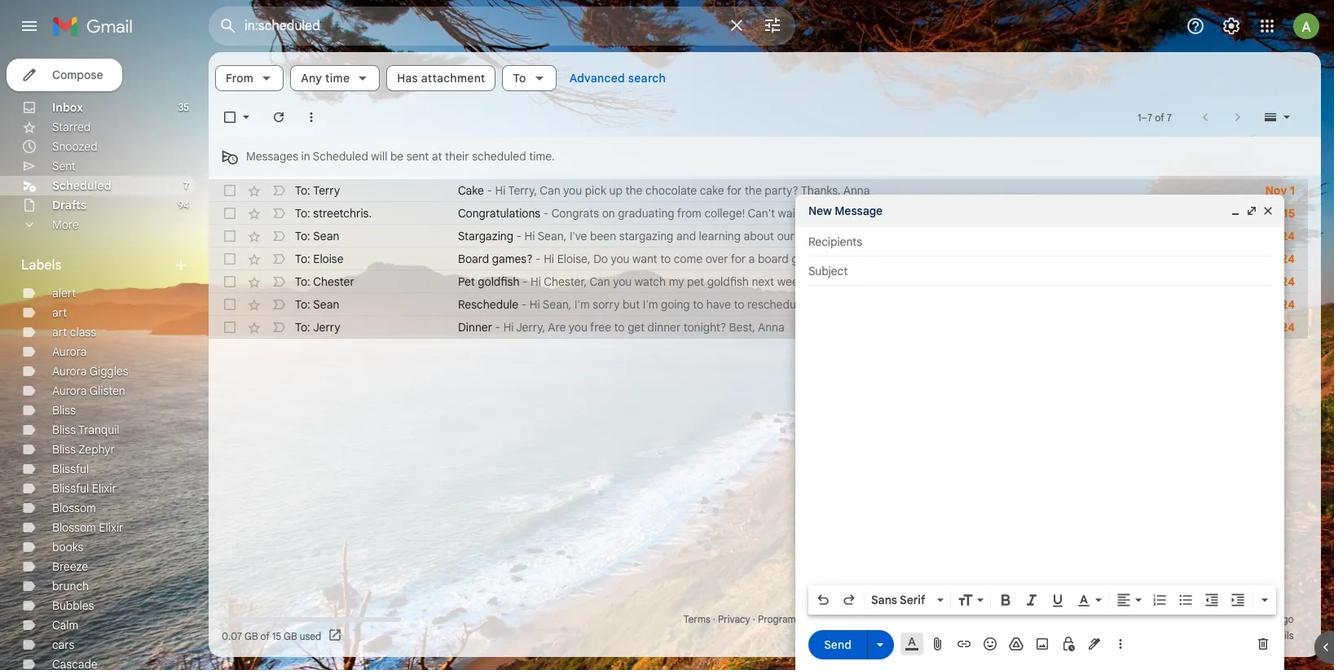 Task type: vqa. For each thing, say whether or not it's contained in the screenshot.
you
yes



Task type: locate. For each thing, give the bounding box(es) containing it.
the
[[625, 183, 643, 198], [745, 183, 762, 198], [1152, 229, 1169, 244]]

hi up games?
[[525, 229, 535, 244]]

row up can't
[[209, 179, 1308, 202]]

1 vertical spatial a
[[749, 252, 755, 267]]

to left get
[[614, 320, 625, 335]]

pet goldfish - hi chester, can you watch my pet goldfish next week? thanks, anna
[[458, 275, 882, 289]]

1 horizontal spatial a
[[921, 229, 927, 244]]

0 horizontal spatial 15
[[272, 630, 281, 643]]

53
[[1226, 614, 1237, 626]]

0 horizontal spatial of
[[260, 630, 270, 643]]

of right –
[[1155, 111, 1164, 123]]

row down board
[[209, 271, 1308, 293]]

0 horizontal spatial i'm
[[575, 297, 590, 312]]

alert link
[[52, 286, 76, 301]]

telescope
[[973, 229, 1024, 244]]

2 horizontal spatial of
[[1155, 111, 1164, 123]]

1 horizontal spatial goldfish
[[707, 275, 749, 289]]

1 goldfish from the left
[[478, 275, 520, 289]]

next down board
[[752, 275, 774, 289]]

at right look
[[1138, 229, 1149, 244]]

7 row from the top
[[209, 316, 1308, 339]]

elixir down "blissful elixir"
[[99, 521, 123, 535]]

2 blossom from the top
[[52, 521, 96, 535]]

to: down to: terry
[[295, 206, 310, 221]]

to: streetchris.
[[295, 206, 372, 221]]

can right terry,
[[540, 183, 560, 198]]

terry
[[313, 183, 340, 198]]

anna down the reschedule - hi sean, i'm sorry but i'm going to have to reschedule. does sometime next week work for you? thanks, anna
[[758, 320, 785, 335]]

0 horizontal spatial 1
[[1138, 111, 1141, 123]]

1 vertical spatial 9/1/24
[[1262, 297, 1295, 312]]

indent more ‪(⌘])‬ image
[[1230, 593, 1246, 609]]

to: jerry
[[295, 320, 340, 335]]

0 vertical spatial can
[[540, 183, 560, 198]]

hi up the jerry,
[[530, 297, 540, 312]]

time.
[[529, 149, 555, 164]]

4 to: from the top
[[295, 252, 310, 267]]

insert link ‪(⌘k)‬ image
[[956, 637, 972, 653]]

1 blissful from the top
[[52, 462, 89, 477]]

0 vertical spatial art
[[52, 306, 67, 320]]

cake
[[700, 183, 724, 198]]

5 row from the top
[[209, 271, 1308, 293]]

more formatting options image
[[1257, 593, 1273, 609]]

gb left used
[[284, 630, 297, 643]]

to: for congratulations
[[295, 206, 310, 221]]

nov for nov 15
[[1258, 206, 1280, 221]]

thanks, down night?
[[813, 275, 853, 289]]

can down do
[[590, 275, 610, 289]]

minimize image
[[1229, 205, 1242, 218]]

at
[[432, 149, 442, 164], [1138, 229, 1149, 244]]

elixir up blossom link
[[92, 482, 116, 496]]

0 vertical spatial sean,
[[538, 229, 567, 244]]

5 to: from the top
[[295, 275, 310, 289]]

2 to: from the top
[[295, 206, 310, 221]]

to: for cake
[[295, 183, 310, 198]]

of right 0.07
[[260, 630, 270, 643]]

aurora down aurora 'link'
[[52, 364, 87, 379]]

more options image
[[1116, 637, 1126, 653]]

6 to: from the top
[[295, 297, 310, 312]]

0 vertical spatial sean
[[313, 229, 339, 244]]

1 vertical spatial sean
[[313, 297, 339, 312]]

to: left terry at left top
[[295, 183, 310, 198]]

2 sean from the top
[[313, 297, 339, 312]]

to: up to: jerry
[[295, 297, 310, 312]]

hi
[[495, 183, 506, 198], [525, 229, 535, 244], [544, 252, 554, 267], [531, 275, 541, 289], [530, 297, 540, 312], [503, 320, 514, 335]]

goldfish up reschedule
[[478, 275, 520, 289]]

2 · from the left
[[753, 614, 755, 626]]

0 vertical spatial bliss
[[52, 403, 76, 418]]

art down art link
[[52, 325, 67, 340]]

2 vertical spatial for
[[977, 297, 992, 312]]

Message Body text field
[[809, 294, 1271, 581]]

the up can't
[[745, 183, 762, 198]]

blissful down blissful link
[[52, 482, 89, 496]]

1 aurora from the top
[[52, 345, 87, 359]]

7 to: from the top
[[295, 320, 310, 335]]

nov right pop out icon
[[1258, 206, 1280, 221]]

for right work
[[977, 297, 992, 312]]

3 bliss from the top
[[52, 443, 76, 457]]

Search mail text field
[[245, 18, 717, 34]]

row
[[209, 179, 1308, 202], [209, 202, 1308, 225], [209, 225, 1308, 248], [209, 248, 1308, 271], [209, 271, 1308, 293], [209, 293, 1308, 316], [209, 316, 1308, 339]]

- right cake
[[487, 183, 492, 198]]

1 blossom from the top
[[52, 501, 96, 516]]

in
[[301, 149, 310, 164]]

art for art link
[[52, 306, 67, 320]]

hi for dinner
[[503, 320, 514, 335]]

for
[[727, 183, 742, 198], [731, 252, 746, 267], [977, 297, 992, 312]]

1 horizontal spatial scheduled
[[313, 149, 368, 164]]

search
[[628, 71, 666, 86]]

sean, up are
[[543, 297, 572, 312]]

footer
[[209, 612, 1308, 645]]

nov for nov 1
[[1265, 183, 1287, 198]]

2 vertical spatial best,
[[729, 320, 755, 335]]

1 i'm from the left
[[575, 297, 590, 312]]

4 row from the top
[[209, 248, 1308, 271]]

inbox link
[[52, 100, 83, 115]]

2 9/1/24 from the top
[[1262, 297, 1295, 312]]

1 horizontal spatial of
[[959, 229, 970, 244]]

2 aurora from the top
[[52, 364, 87, 379]]

0 vertical spatial blossom
[[52, 501, 96, 516]]

9/1/24 for hi sean, i'm sorry but i'm going to have to reschedule. does sometime next week work for you? thanks, anna
[[1262, 297, 1295, 312]]

row down can't
[[209, 225, 1308, 248]]

1 vertical spatial blissful
[[52, 482, 89, 496]]

1 vertical spatial next
[[894, 297, 917, 312]]

0 horizontal spatial 7
[[184, 179, 189, 192]]

to: left eloise
[[295, 252, 310, 267]]

1 horizontal spatial at
[[1138, 229, 1149, 244]]

to: up to: eloise
[[295, 229, 310, 244]]

0 horizontal spatial goldfish
[[478, 275, 520, 289]]

aurora up bliss link
[[52, 384, 87, 399]]

more image
[[303, 109, 319, 126]]

used
[[300, 630, 321, 643]]

1 vertical spatial to: sean
[[295, 297, 339, 312]]

aurora glisten link
[[52, 384, 125, 399]]

best, down stargazing - hi sean, i've been stargazing and learning about our solar system. let's plan a night of telescope observation and look at the stars! best, anna 2/1/24
[[858, 252, 885, 267]]

15 right close icon
[[1283, 206, 1295, 221]]

2/1/24
[[1262, 229, 1295, 244], [1262, 252, 1295, 267]]

blossom
[[52, 501, 96, 516], [52, 521, 96, 535]]

blissful down the bliss zephyr
[[52, 462, 89, 477]]

2 blissful from the top
[[52, 482, 89, 496]]

- down games?
[[522, 275, 528, 289]]

from
[[677, 206, 702, 221]]

1 horizontal spatial gb
[[284, 630, 297, 643]]

1 sean from the top
[[313, 229, 339, 244]]

books link
[[52, 540, 83, 555]]

1 vertical spatial for
[[731, 252, 746, 267]]

more send options image
[[872, 637, 888, 653]]

discard draft ‪(⌘⇧d)‬ image
[[1255, 637, 1271, 653]]

pet
[[687, 275, 704, 289]]

to right the have
[[734, 297, 745, 312]]

giggles
[[89, 364, 128, 379]]

aurora for aurora glisten
[[52, 384, 87, 399]]

terms link
[[684, 614, 710, 626]]

bliss up blissful link
[[52, 443, 76, 457]]

bliss down bliss link
[[52, 423, 76, 438]]

to
[[802, 206, 813, 221], [660, 252, 671, 267], [693, 297, 704, 312], [734, 297, 745, 312], [614, 320, 625, 335]]

of inside row
[[959, 229, 970, 244]]

0 vertical spatial at
[[432, 149, 442, 164]]

message
[[835, 204, 883, 218]]

sean up eloise
[[313, 229, 339, 244]]

footer containing terms
[[209, 612, 1308, 645]]

1 vertical spatial aurora
[[52, 364, 87, 379]]

1 vertical spatial 2/1/24
[[1262, 252, 1295, 267]]

hi left the jerry,
[[503, 320, 514, 335]]

sean, for i'm
[[543, 297, 572, 312]]

scheduled right in
[[313, 149, 368, 164]]

for for cake
[[727, 183, 742, 198]]

italic ‪(⌘i)‬ image
[[1024, 593, 1040, 609]]

2 vertical spatial aurora
[[52, 384, 87, 399]]

1 vertical spatial at
[[1138, 229, 1149, 244]]

–
[[1141, 111, 1148, 123]]

aurora down art class link
[[52, 345, 87, 359]]

can't
[[748, 206, 775, 221]]

0 horizontal spatial can
[[540, 183, 560, 198]]

policies
[[798, 614, 832, 626]]

gmail image
[[52, 10, 141, 42]]

settings image
[[1222, 16, 1241, 36]]

i'm right but
[[643, 297, 658, 312]]

a left board
[[749, 252, 755, 267]]

2 bliss from the top
[[52, 423, 76, 438]]

goldfish up the have
[[707, 275, 749, 289]]

main content
[[209, 52, 1321, 658]]

i'm left the 'sorry'
[[575, 297, 590, 312]]

2 art from the top
[[52, 325, 67, 340]]

1 and from the left
[[676, 229, 696, 244]]

- for dinner
[[495, 320, 500, 335]]

breeze link
[[52, 560, 88, 575]]

0 vertical spatial next
[[752, 275, 774, 289]]

underline ‪(⌘u)‬ image
[[1050, 593, 1066, 610]]

0 horizontal spatial ·
[[713, 614, 716, 626]]

15 inside row
[[1283, 206, 1295, 221]]

1 row from the top
[[209, 179, 1308, 202]]

2 vertical spatial bliss
[[52, 443, 76, 457]]

thanks, up the new
[[801, 183, 841, 198]]

1 horizontal spatial best,
[[858, 252, 885, 267]]

1 horizontal spatial 1
[[1290, 183, 1295, 198]]

next left week
[[894, 297, 917, 312]]

sean for stargazing
[[313, 229, 339, 244]]

to: sean up to: jerry
[[295, 297, 339, 312]]

1 2/1/24 from the top
[[1262, 229, 1295, 244]]

2 vertical spatial of
[[260, 630, 270, 643]]

1 inside row
[[1290, 183, 1295, 198]]

sans
[[871, 593, 897, 608]]

0 vertical spatial 15
[[1283, 206, 1295, 221]]

you right do
[[611, 252, 630, 267]]

look
[[1114, 229, 1136, 244]]

accomplish!
[[897, 206, 959, 221]]

aurora link
[[52, 345, 87, 359]]

1 horizontal spatial ·
[[753, 614, 755, 626]]

chocolate
[[646, 183, 697, 198]]

insert signature image
[[1086, 637, 1103, 653]]

reschedule - hi sean, i'm sorry but i'm going to have to reschedule. does sometime next week work for you? thanks, anna
[[458, 297, 1091, 312]]

1 vertical spatial can
[[590, 275, 610, 289]]

and up the board games? - hi eloise, do you want to come over for a board game night? best, anna
[[676, 229, 696, 244]]

brunch
[[52, 579, 89, 594]]

0 vertical spatial best,
[[1203, 229, 1229, 244]]

- right dinner
[[495, 320, 500, 335]]

thanks, down subject field
[[1022, 297, 1062, 312]]

jerry,
[[516, 320, 545, 335]]

you right are
[[569, 320, 587, 335]]

privacy link
[[718, 614, 750, 626]]

bliss for bliss zephyr
[[52, 443, 76, 457]]

of right night
[[959, 229, 970, 244]]

compose button
[[7, 59, 123, 91]]

· right privacy
[[753, 614, 755, 626]]

0 vertical spatial 9/1/24
[[1262, 275, 1295, 289]]

time
[[325, 71, 350, 86]]

6 row from the top
[[209, 293, 1308, 316]]

1 horizontal spatial 15
[[1283, 206, 1295, 221]]

hi left terry,
[[495, 183, 506, 198]]

row down week?
[[209, 293, 1308, 316]]

1 art from the top
[[52, 306, 67, 320]]

2 horizontal spatial the
[[1152, 229, 1169, 244]]

gb right 0.07
[[245, 630, 258, 643]]

send button
[[809, 630, 867, 660]]

0 horizontal spatial a
[[749, 252, 755, 267]]

0 vertical spatial 2/1/24
[[1262, 229, 1295, 244]]

and left look
[[1091, 229, 1111, 244]]

2 horizontal spatial best,
[[1203, 229, 1229, 244]]

· right the terms link
[[713, 614, 716, 626]]

art
[[52, 306, 67, 320], [52, 325, 67, 340]]

0 vertical spatial thanks,
[[801, 183, 841, 198]]

i've
[[570, 229, 587, 244]]

the left stars! at the top
[[1152, 229, 1169, 244]]

sean, left the i've
[[538, 229, 567, 244]]

0 vertical spatial 1
[[1138, 111, 1141, 123]]

1 vertical spatial art
[[52, 325, 67, 340]]

to: down to: eloise
[[295, 275, 310, 289]]

best, right stars! at the top
[[1203, 229, 1229, 244]]

1 vertical spatial bliss
[[52, 423, 76, 438]]

a right plan
[[921, 229, 927, 244]]

0 horizontal spatial and
[[676, 229, 696, 244]]

to: left jerry
[[295, 320, 310, 335]]

art down alert link
[[52, 306, 67, 320]]

1 vertical spatial blossom
[[52, 521, 96, 535]]

1 vertical spatial of
[[959, 229, 970, 244]]

for right cake
[[727, 183, 742, 198]]

blissful for blissful elixir
[[52, 482, 89, 496]]

0 vertical spatial scheduled
[[313, 149, 368, 164]]

chester
[[313, 275, 354, 289]]

dinner - hi jerry, are you free to get dinner tonight? best, anna
[[458, 320, 785, 335]]

night?
[[823, 252, 856, 267]]

row down the reschedule - hi sean, i'm sorry but i'm going to have to reschedule. does sometime next week work for you? thanks, anna
[[209, 316, 1308, 339]]

stargazing - hi sean, i've been stargazing and learning about our solar system. let's plan a night of telescope observation and look at the stars! best, anna 2/1/24
[[458, 229, 1295, 244]]

up
[[609, 183, 623, 198]]

privacy
[[718, 614, 750, 626]]

at right the sent
[[432, 149, 442, 164]]

from button
[[215, 65, 284, 91]]

2 to: sean from the top
[[295, 297, 339, 312]]

0 horizontal spatial gb
[[245, 630, 258, 643]]

recipients
[[809, 235, 862, 249]]

to button
[[502, 65, 556, 91]]

blossom down blossom link
[[52, 521, 96, 535]]

undo ‪(⌘z)‬ image
[[815, 593, 831, 609]]

0 horizontal spatial scheduled
[[52, 178, 111, 193]]

cars link
[[52, 638, 74, 653]]

0 vertical spatial for
[[727, 183, 742, 198]]

for for over
[[731, 252, 746, 267]]

7
[[1148, 111, 1153, 123], [1167, 111, 1172, 123], [184, 179, 189, 192]]

of inside footer
[[260, 630, 270, 643]]

of
[[1155, 111, 1164, 123], [959, 229, 970, 244], [260, 630, 270, 643]]

2 gb from the left
[[284, 630, 297, 643]]

1 vertical spatial nov
[[1258, 206, 1280, 221]]

1 vertical spatial elixir
[[99, 521, 123, 535]]

1 – 7 of 7
[[1138, 111, 1172, 123]]

to: sean for reschedule
[[295, 297, 339, 312]]

best, down the have
[[729, 320, 755, 335]]

1 bliss from the top
[[52, 403, 76, 418]]

- for congratulations
[[543, 206, 549, 221]]

nov up close icon
[[1265, 183, 1287, 198]]

goldfish
[[478, 275, 520, 289], [707, 275, 749, 289]]

the right up
[[625, 183, 643, 198]]

jerry
[[313, 320, 340, 335]]

1 horizontal spatial and
[[1091, 229, 1111, 244]]

1 to: from the top
[[295, 183, 310, 198]]

advanced search options image
[[756, 9, 789, 42]]

to: sean up to: eloise
[[295, 229, 339, 244]]

toggle split pane mode image
[[1262, 109, 1279, 126]]

to: terry
[[295, 183, 340, 198]]

0 vertical spatial elixir
[[92, 482, 116, 496]]

3 aurora from the top
[[52, 384, 87, 399]]

congratulations
[[458, 206, 540, 221]]

0 vertical spatial nov
[[1265, 183, 1287, 198]]

15 left used
[[272, 630, 281, 643]]

sans serif option
[[868, 593, 934, 609]]

anna
[[843, 183, 870, 198], [1232, 229, 1259, 244], [887, 252, 914, 267], [855, 275, 882, 289], [1064, 297, 1091, 312], [758, 320, 785, 335]]

insert emoji ‪(⌘⇧2)‬ image
[[982, 637, 998, 653]]

snoozed link
[[52, 139, 98, 154]]

1 9/1/24 from the top
[[1262, 275, 1295, 289]]

bliss for bliss tranquil
[[52, 423, 76, 438]]

1 vertical spatial 1
[[1290, 183, 1295, 198]]

2 and from the left
[[1091, 229, 1111, 244]]

None checkbox
[[222, 109, 238, 126], [222, 183, 238, 199], [222, 205, 238, 222], [222, 251, 238, 267], [222, 297, 238, 313], [222, 109, 238, 126], [222, 183, 238, 199], [222, 205, 238, 222], [222, 251, 238, 267], [222, 297, 238, 313]]

next
[[752, 275, 774, 289], [894, 297, 917, 312]]

0 horizontal spatial the
[[625, 183, 643, 198]]

bliss
[[52, 403, 76, 418], [52, 423, 76, 438], [52, 443, 76, 457]]

any time
[[301, 71, 350, 86]]

1 to: sean from the top
[[295, 229, 339, 244]]

1 horizontal spatial i'm
[[643, 297, 658, 312]]

support image
[[1186, 16, 1205, 36]]

our
[[777, 229, 795, 244]]

art class
[[52, 325, 96, 340]]

1 horizontal spatial can
[[590, 275, 610, 289]]

- up the jerry,
[[521, 297, 527, 312]]

bubbles
[[52, 599, 94, 614]]

for right over
[[731, 252, 746, 267]]

None search field
[[209, 7, 795, 46]]

been
[[590, 229, 616, 244]]

hi for stargazing
[[525, 229, 535, 244]]

0 vertical spatial aurora
[[52, 345, 87, 359]]

sent
[[407, 149, 429, 164]]

see
[[816, 206, 834, 221]]

bliss up bliss tranquil link
[[52, 403, 76, 418]]

None checkbox
[[222, 228, 238, 245], [222, 274, 238, 290], [222, 319, 238, 336], [222, 228, 238, 245], [222, 274, 238, 290], [222, 319, 238, 336]]

blossom down "blissful elixir"
[[52, 501, 96, 516]]

2 row from the top
[[209, 202, 1308, 225]]

new message dialog
[[795, 195, 1284, 671]]

0 vertical spatial to: sean
[[295, 229, 339, 244]]

- up games?
[[516, 229, 522, 244]]

1 vertical spatial scheduled
[[52, 178, 111, 193]]

alert
[[52, 286, 76, 301]]

college!
[[704, 206, 745, 221]]

main content containing from
[[209, 52, 1321, 658]]

scheduled up drafts "link"
[[52, 178, 111, 193]]

sean up jerry
[[313, 297, 339, 312]]

row down about
[[209, 248, 1308, 271]]

more
[[52, 218, 79, 232]]

labels
[[21, 258, 62, 274]]

toggle confidential mode image
[[1060, 637, 1077, 653]]

1 vertical spatial sean,
[[543, 297, 572, 312]]

to: for dinner
[[295, 320, 310, 335]]

0 vertical spatial blissful
[[52, 462, 89, 477]]



Task type: describe. For each thing, give the bounding box(es) containing it.
sean for reschedule
[[313, 297, 339, 312]]

will
[[371, 149, 387, 164]]

1 horizontal spatial next
[[894, 297, 917, 312]]

0 horizontal spatial best,
[[729, 320, 755, 335]]

to: for reschedule
[[295, 297, 310, 312]]

ago
[[1277, 614, 1294, 626]]

bliss link
[[52, 403, 76, 418]]

cars
[[52, 638, 74, 653]]

anna down pop out icon
[[1232, 229, 1259, 244]]

congrats
[[552, 206, 599, 221]]

dinner
[[648, 320, 681, 335]]

terms · privacy · program policies
[[684, 614, 832, 626]]

0 horizontal spatial next
[[752, 275, 774, 289]]

you left pick
[[563, 183, 582, 198]]

art for art class
[[52, 325, 67, 340]]

stars!
[[1172, 229, 1200, 244]]

you?
[[995, 297, 1020, 312]]

to left see
[[802, 206, 813, 221]]

art link
[[52, 306, 67, 320]]

board
[[758, 252, 789, 267]]

scheduled link
[[52, 178, 111, 193]]

to right want
[[660, 252, 671, 267]]

follow link to manage storage image
[[328, 628, 344, 645]]

1 · from the left
[[713, 614, 716, 626]]

1 horizontal spatial 7
[[1148, 111, 1153, 123]]

formatting options toolbar
[[809, 586, 1276, 615]]

details
[[1264, 630, 1294, 642]]

1 vertical spatial best,
[[858, 252, 885, 267]]

2 horizontal spatial 7
[[1167, 111, 1172, 123]]

to: for board
[[295, 252, 310, 267]]

any
[[301, 71, 322, 86]]

bulleted list ‪(⌘⇧8)‬ image
[[1178, 593, 1194, 609]]

wait
[[778, 206, 799, 221]]

you up but
[[613, 275, 632, 289]]

starred link
[[52, 120, 91, 134]]

have
[[706, 297, 731, 312]]

over
[[706, 252, 728, 267]]

sent
[[52, 159, 76, 174]]

details link
[[1264, 630, 1294, 642]]

nov 1
[[1265, 183, 1295, 198]]

blissful link
[[52, 462, 89, 477]]

scheduled
[[472, 149, 526, 164]]

books
[[52, 540, 83, 555]]

anna down subject field
[[1064, 297, 1091, 312]]

are
[[548, 320, 566, 335]]

observation
[[1027, 229, 1089, 244]]

bliss for bliss link
[[52, 403, 76, 418]]

to left the have
[[693, 297, 704, 312]]

aurora for aurora giggles
[[52, 364, 87, 379]]

3 row from the top
[[209, 225, 1308, 248]]

to: sean for stargazing
[[295, 229, 339, 244]]

scheduled inside main content
[[313, 149, 368, 164]]

anna down plan
[[887, 252, 914, 267]]

labels navigation
[[0, 52, 209, 671]]

anna up message
[[843, 183, 870, 198]]

1 horizontal spatial the
[[745, 183, 762, 198]]

1 gb from the left
[[245, 630, 258, 643]]

get
[[628, 320, 645, 335]]

advanced search button
[[563, 64, 672, 93]]

week
[[920, 297, 947, 312]]

system.
[[826, 229, 865, 244]]

account
[[1151, 614, 1187, 626]]

snoozed
[[52, 139, 98, 154]]

numbered list ‪(⌘⇧7)‬ image
[[1152, 593, 1168, 609]]

bold ‪(⌘b)‬ image
[[998, 593, 1014, 609]]

attach files image
[[930, 637, 946, 653]]

to: chester
[[295, 275, 354, 289]]

pop out image
[[1245, 205, 1258, 218]]

serif
[[900, 593, 925, 608]]

0 vertical spatial of
[[1155, 111, 1164, 123]]

refresh image
[[271, 109, 287, 126]]

hi left eloise,
[[544, 252, 554, 267]]

does
[[811, 297, 838, 312]]

footer inside main content
[[209, 612, 1308, 645]]

congratulations - congrats on graduating from college! can't wait to see all that you accomplish!
[[458, 206, 959, 221]]

want
[[633, 252, 657, 267]]

hi for reschedule
[[530, 297, 540, 312]]

1 vertical spatial 15
[[272, 630, 281, 643]]

2 goldfish from the left
[[707, 275, 749, 289]]

has
[[397, 71, 418, 86]]

insert photo image
[[1034, 637, 1051, 653]]

tonight?
[[684, 320, 726, 335]]

0.07 gb of 15 gb used
[[222, 630, 321, 643]]

insert files using drive image
[[1008, 637, 1024, 653]]

- right games?
[[536, 252, 541, 267]]

scheduled inside labels navigation
[[52, 178, 111, 193]]

starred
[[52, 120, 91, 134]]

any time button
[[290, 65, 380, 91]]

search mail image
[[214, 11, 243, 41]]

program policies link
[[758, 614, 832, 626]]

pick
[[585, 183, 606, 198]]

brunch link
[[52, 579, 89, 594]]

eloise
[[313, 252, 344, 267]]

reschedule
[[458, 297, 518, 312]]

nov 15
[[1258, 206, 1295, 221]]

terms
[[684, 614, 710, 626]]

you right that
[[876, 206, 894, 221]]

calm
[[52, 619, 78, 633]]

redo ‪(⌘y)‬ image
[[841, 593, 857, 609]]

blossom for blossom link
[[52, 501, 96, 516]]

10/1/24
[[1256, 320, 1295, 335]]

cake
[[458, 183, 484, 198]]

anna up sometime
[[855, 275, 882, 289]]

2 i'm from the left
[[643, 297, 658, 312]]

- for cake
[[487, 183, 492, 198]]

elixir for blissful elixir
[[92, 482, 116, 496]]

close image
[[1262, 205, 1275, 218]]

indent less ‪(⌘[)‬ image
[[1204, 593, 1220, 609]]

solar
[[797, 229, 823, 244]]

sean, for i've
[[538, 229, 567, 244]]

stargazing
[[619, 229, 674, 244]]

calm link
[[52, 619, 78, 633]]

labels heading
[[21, 258, 173, 274]]

0.07
[[222, 630, 242, 643]]

board games? - hi eloise, do you want to come over for a board game night? best, anna
[[458, 252, 914, 267]]

about
[[744, 229, 774, 244]]

has attachment button
[[387, 65, 496, 91]]

chester,
[[544, 275, 587, 289]]

main menu image
[[20, 16, 39, 36]]

art class link
[[52, 325, 96, 340]]

work
[[949, 297, 974, 312]]

7 inside labels navigation
[[184, 179, 189, 192]]

attachment
[[421, 71, 485, 86]]

blissful for blissful link
[[52, 462, 89, 477]]

all
[[837, 206, 849, 221]]

3 to: from the top
[[295, 229, 310, 244]]

sans serif
[[871, 593, 925, 608]]

do
[[593, 252, 608, 267]]

learning
[[699, 229, 741, 244]]

more button
[[0, 215, 196, 235]]

streetchris.
[[313, 206, 372, 221]]

0 vertical spatial a
[[921, 229, 927, 244]]

1 vertical spatial thanks,
[[813, 275, 853, 289]]

breeze
[[52, 560, 88, 575]]

to: for pet
[[295, 275, 310, 289]]

but
[[623, 297, 640, 312]]

at inside row
[[1138, 229, 1149, 244]]

0 horizontal spatial at
[[432, 149, 442, 164]]

- for reschedule
[[521, 297, 527, 312]]

blissful elixir
[[52, 482, 116, 496]]

come
[[674, 252, 703, 267]]

2 2/1/24 from the top
[[1262, 252, 1295, 267]]

hi left chester,
[[531, 275, 541, 289]]

- for stargazing
[[516, 229, 522, 244]]

aurora for aurora 'link'
[[52, 345, 87, 359]]

clear search image
[[720, 9, 753, 42]]

2 vertical spatial thanks,
[[1022, 297, 1062, 312]]

Subject field
[[809, 263, 1271, 280]]

hi for cake
[[495, 183, 506, 198]]

9/1/24 for hi chester, can you watch my pet goldfish next week? thanks, anna
[[1262, 275, 1295, 289]]

game
[[792, 252, 821, 267]]

has attachment
[[397, 71, 485, 86]]

blossom for blossom elixir
[[52, 521, 96, 535]]

new
[[809, 204, 832, 218]]

elixir for blossom elixir
[[99, 521, 123, 535]]

dinner
[[458, 320, 492, 335]]

party?
[[765, 183, 798, 198]]

minutes
[[1239, 614, 1275, 626]]



